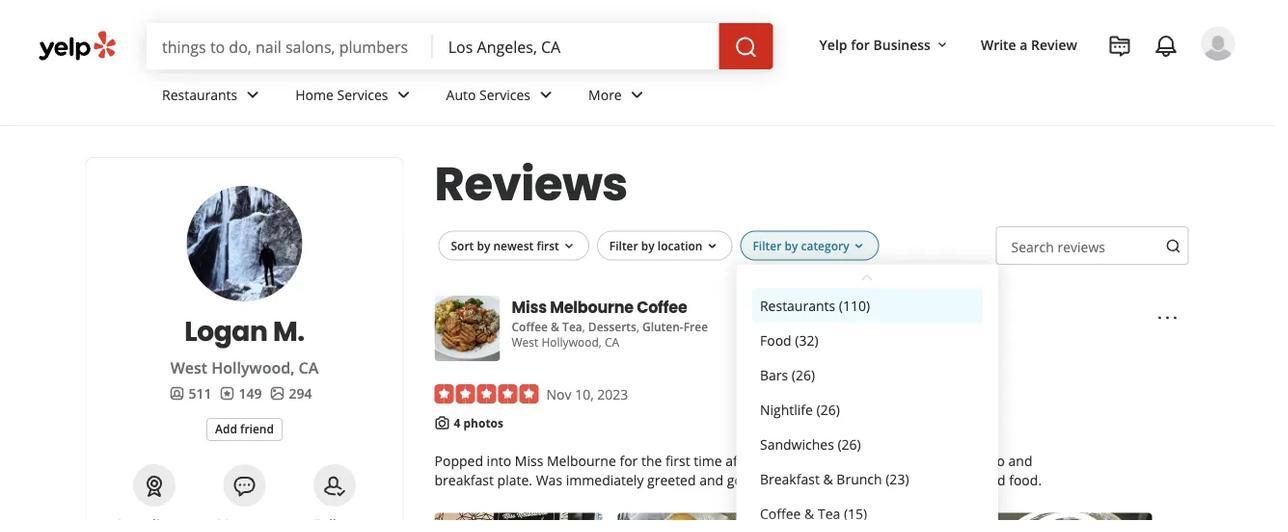 Task type: locate. For each thing, give the bounding box(es) containing it.
and
[[808, 452, 832, 471], [1009, 452, 1033, 471], [700, 472, 724, 490], [982, 472, 1006, 490]]

16 chevron down v2 image
[[935, 37, 950, 53], [561, 239, 577, 254], [705, 239, 720, 254]]

miss up plate.
[[515, 452, 543, 471]]

my left run
[[759, 452, 779, 471]]

bob b. image
[[1201, 26, 1236, 61]]

services right auto
[[479, 85, 531, 104]]

0 vertical spatial melbourne
[[550, 297, 634, 318]]

1 horizontal spatial none field
[[448, 36, 704, 57]]

0 horizontal spatial 16 chevron down v2 image
[[561, 239, 577, 254]]

ca down miss melbourne coffee link
[[605, 335, 619, 351]]

0 horizontal spatial coffee
[[512, 319, 548, 335]]

2 none field from the left
[[448, 36, 704, 57]]

melbourne inside miss melbourne coffee coffee & tea , desserts , gluten-free west hollywood, ca
[[550, 297, 634, 318]]

2 24 chevron down v2 image from the left
[[534, 83, 558, 107]]

reviews
[[435, 151, 628, 217]]

by for newest
[[477, 238, 490, 254]]

0 horizontal spatial restaurants
[[162, 85, 238, 104]]

free
[[684, 319, 708, 335]]

294
[[289, 384, 312, 403]]

3 by from the left
[[785, 238, 798, 254]]

1 filter from the left
[[610, 238, 638, 254]]

(26) for sandwiches (26)
[[837, 435, 861, 454]]

  text field
[[996, 227, 1189, 265]]

melbourne
[[550, 297, 634, 318], [547, 452, 616, 471]]

2 , from the left
[[637, 319, 639, 335]]

0 vertical spatial west
[[512, 335, 539, 351]]

for left the on the bottom right of the page
[[620, 452, 638, 471]]

home services
[[295, 85, 388, 104]]

none field up the more
[[448, 36, 704, 57]]

my
[[759, 452, 779, 471], [751, 472, 770, 490]]

1 horizontal spatial ,
[[637, 319, 639, 335]]

filter by category button
[[740, 231, 879, 261]]

0 horizontal spatial 24 chevron down v2 image
[[241, 83, 265, 107]]

friend
[[240, 422, 274, 437]]

24 chevron down v2 image for home services
[[392, 83, 415, 107]]

coffee left tea
[[512, 319, 548, 335]]

popped into miss melbourne for the first time after my run and ordered an iced americano and breakfast plate. was immediately greeted and got my order ready. nice spot for coffee and food.
[[435, 452, 1042, 490]]

24 chevron down v2 image inside more link
[[626, 83, 649, 107]]

24 chevron down v2 image down near field
[[534, 83, 558, 107]]

16 chevron down v2 image inside "filter by location" dropdown button
[[705, 239, 720, 254]]

business
[[874, 35, 931, 54]]

0 horizontal spatial filter
[[610, 238, 638, 254]]

1 horizontal spatial services
[[479, 85, 531, 104]]

0 horizontal spatial ca
[[299, 358, 319, 379]]

miss up "coffee & tea" link
[[512, 297, 547, 318]]

sort by newest first
[[451, 238, 559, 254]]

0 vertical spatial first
[[537, 238, 559, 254]]

filter left category
[[753, 238, 782, 254]]

americano
[[938, 452, 1005, 471]]

1 none field from the left
[[162, 36, 418, 57]]

breakfast
[[760, 470, 819, 488]]

Near text field
[[448, 36, 704, 57]]

0 horizontal spatial ,
[[582, 319, 585, 335]]

services
[[337, 85, 388, 104], [479, 85, 531, 104]]

24 chevron down v2 image
[[241, 83, 265, 107], [534, 83, 558, 107]]

ca inside miss melbourne coffee coffee & tea , desserts , gluten-free west hollywood, ca
[[605, 335, 619, 351]]

0 vertical spatial miss
[[512, 297, 547, 318]]

0 horizontal spatial hollywood,
[[212, 358, 295, 379]]

write a review
[[981, 35, 1078, 54]]

services right 'home'
[[337, 85, 388, 104]]

filter for filter by location
[[610, 238, 638, 254]]

16 chevron down v2 image inside "yelp for business" button
[[935, 37, 950, 53]]

0 horizontal spatial 24 chevron down v2 image
[[392, 83, 415, 107]]

ca
[[605, 335, 619, 351], [299, 358, 319, 379]]

an
[[890, 452, 905, 471]]

16 photos v2 image
[[270, 386, 285, 402]]

services for home services
[[337, 85, 388, 104]]

1 horizontal spatial first
[[666, 452, 690, 471]]

1 vertical spatial first
[[666, 452, 690, 471]]

food
[[760, 331, 791, 349]]

filter
[[610, 238, 638, 254], [753, 238, 782, 254]]

24 chevron down v2 image for auto services
[[534, 83, 558, 107]]

1 horizontal spatial hollywood,
[[542, 335, 602, 351]]

16 chevron down v2 image inside sort by newest first popup button
[[561, 239, 577, 254]]

1 horizontal spatial for
[[851, 35, 870, 54]]

24 chevron down v2 image for restaurants
[[241, 83, 265, 107]]

search image
[[735, 36, 758, 59]]

24 chevron down v2 image right the more
[[626, 83, 649, 107]]

1 vertical spatial &
[[823, 470, 833, 488]]

1 horizontal spatial ca
[[605, 335, 619, 351]]

24 chevron down v2 image left auto
[[392, 83, 415, 107]]

1 horizontal spatial 24 chevron down v2 image
[[534, 83, 558, 107]]

16 friends v2 image
[[169, 386, 185, 402]]

1 vertical spatial restaurants
[[760, 296, 835, 315]]

16 chevron down v2 image for sort by newest first
[[561, 239, 577, 254]]

after
[[726, 452, 756, 471]]

24 chevron down v2 image inside the home services link
[[392, 83, 415, 107]]

0 horizontal spatial for
[[620, 452, 638, 471]]

1 vertical spatial for
[[620, 452, 638, 471]]

coffee up gluten-
[[637, 297, 687, 318]]

by right sort
[[477, 238, 490, 254]]

(32)
[[795, 331, 818, 349]]

1 vertical spatial hollywood,
[[212, 358, 295, 379]]

photos
[[464, 416, 504, 432]]

(110)
[[839, 296, 870, 315]]

auto services link
[[431, 69, 573, 125]]

0 horizontal spatial none field
[[162, 36, 418, 57]]

2 services from the left
[[479, 85, 531, 104]]

&
[[551, 319, 560, 335], [823, 470, 833, 488]]

desserts
[[588, 319, 637, 335]]

restaurants for restaurants
[[162, 85, 238, 104]]

restaurants inside button
[[760, 296, 835, 315]]

got
[[727, 472, 748, 490]]

24 chevron down v2 image for more
[[626, 83, 649, 107]]

0 vertical spatial restaurants
[[162, 85, 238, 104]]

and down americano
[[982, 472, 1006, 490]]

by left category
[[785, 238, 798, 254]]

, left gluten-
[[637, 319, 639, 335]]

filter inside dropdown button
[[610, 238, 638, 254]]

0 horizontal spatial first
[[537, 238, 559, 254]]

nightlife
[[760, 401, 813, 419]]

0 horizontal spatial services
[[337, 85, 388, 104]]

west left tea
[[512, 335, 539, 351]]

first inside sort by newest first popup button
[[537, 238, 559, 254]]

nightlife (26) button
[[752, 392, 983, 427]]

for right yelp
[[851, 35, 870, 54]]

bars (26)
[[760, 366, 815, 384]]

none field up 'home'
[[162, 36, 418, 57]]

yelp for business
[[820, 35, 931, 54]]

filter by location button
[[597, 231, 733, 261]]

first right newest
[[537, 238, 559, 254]]

(26) right bars
[[791, 366, 815, 384]]

coffee
[[637, 297, 687, 318], [512, 319, 548, 335]]

(26) up brunch
[[837, 435, 861, 454]]

reviews element
[[219, 384, 262, 403]]

west up friends element at the left bottom of the page
[[170, 358, 208, 379]]

restaurants (110) button
[[752, 288, 983, 323]]

restaurants inside business categories 'element'
[[162, 85, 238, 104]]

1 vertical spatial ca
[[299, 358, 319, 379]]

1 horizontal spatial &
[[823, 470, 833, 488]]

1 horizontal spatial 16 chevron down v2 image
[[705, 239, 720, 254]]

my right got
[[751, 472, 770, 490]]

24 chevron down v2 image inside restaurants link
[[241, 83, 265, 107]]

desserts link
[[588, 319, 637, 335]]

miss
[[512, 297, 547, 318], [515, 452, 543, 471]]

1 horizontal spatial filter
[[753, 238, 782, 254]]

melbourne up tea
[[550, 297, 634, 318]]

1 vertical spatial miss
[[515, 452, 543, 471]]

1 horizontal spatial restaurants
[[760, 296, 835, 315]]

for
[[851, 35, 870, 54], [620, 452, 638, 471], [917, 472, 936, 490]]

1 24 chevron down v2 image from the left
[[241, 83, 265, 107]]

restaurants
[[162, 85, 238, 104], [760, 296, 835, 315]]

1 vertical spatial melbourne
[[547, 452, 616, 471]]

0 vertical spatial (26)
[[791, 366, 815, 384]]

filter inside popup button
[[753, 238, 782, 254]]

0 vertical spatial for
[[851, 35, 870, 54]]

  text field inside miss melbourne coffee region
[[996, 227, 1189, 265]]

west inside miss melbourne coffee coffee & tea , desserts , gluten-free west hollywood, ca
[[512, 335, 539, 351]]

west inside logan m. west hollywood, ca
[[170, 358, 208, 379]]

2 vertical spatial (26)
[[837, 435, 861, 454]]

yelp
[[820, 35, 848, 54]]

1 by from the left
[[477, 238, 490, 254]]

greeted
[[647, 472, 696, 490]]

(23)
[[885, 470, 909, 488]]

0 vertical spatial &
[[551, 319, 560, 335]]

None search field
[[147, 23, 777, 69]]

miss inside popped into miss melbourne for the first time after my run and ordered an iced americano and breakfast plate. was immediately greeted and got my order ready. nice spot for coffee and food.
[[515, 452, 543, 471]]

write
[[981, 35, 1017, 54]]

more
[[589, 85, 622, 104]]

& left brunch
[[823, 470, 833, 488]]

first up greeted
[[666, 452, 690, 471]]

16 chevron down v2 image for yelp for business
[[935, 37, 950, 53]]

filter left location
[[610, 238, 638, 254]]

None field
[[162, 36, 418, 57], [448, 36, 704, 57]]

services for auto services
[[479, 85, 531, 104]]

2 horizontal spatial by
[[785, 238, 798, 254]]

into
[[487, 452, 511, 471]]

2 24 chevron down v2 image from the left
[[626, 83, 649, 107]]

24 chevron down v2 image down find "text field"
[[241, 83, 265, 107]]

filter by location
[[610, 238, 703, 254]]

& left tea
[[551, 319, 560, 335]]

0 vertical spatial coffee
[[637, 297, 687, 318]]

by inside dropdown button
[[641, 238, 655, 254]]

ca up 294
[[299, 358, 319, 379]]

auto
[[446, 85, 476, 104]]

0 vertical spatial hollywood,
[[542, 335, 602, 351]]

0 horizontal spatial &
[[551, 319, 560, 335]]

sort by newest first button
[[438, 231, 589, 261]]

breakfast & brunch (23)
[[760, 470, 909, 488]]

tea
[[563, 319, 582, 335]]

24 chevron down v2 image
[[392, 83, 415, 107], [626, 83, 649, 107]]

0 horizontal spatial by
[[477, 238, 490, 254]]

0 horizontal spatial west
[[170, 358, 208, 379]]

2 vertical spatial for
[[917, 472, 936, 490]]

16 chevron down v2 image right business
[[935, 37, 950, 53]]

16 chevron down v2 image right location
[[705, 239, 720, 254]]

1 horizontal spatial 24 chevron down v2 image
[[626, 83, 649, 107]]

2 filter from the left
[[753, 238, 782, 254]]

2023
[[597, 385, 628, 404]]

search reviews
[[1012, 238, 1106, 256]]

2 horizontal spatial 16 chevron down v2 image
[[935, 37, 950, 53]]

(26) for nightlife (26)
[[816, 401, 840, 419]]

message image
[[233, 476, 256, 499]]

1 24 chevron down v2 image from the left
[[392, 83, 415, 107]]

24 chevron down v2 image inside auto services link
[[534, 83, 558, 107]]

popped
[[435, 452, 483, 471]]

1 services from the left
[[337, 85, 388, 104]]

1 vertical spatial (26)
[[816, 401, 840, 419]]

notifications image
[[1155, 35, 1178, 58]]

(26) up sandwiches (26)
[[816, 401, 840, 419]]

1 horizontal spatial west
[[512, 335, 539, 351]]

for down iced
[[917, 472, 936, 490]]

0 vertical spatial ca
[[605, 335, 619, 351]]

16 chevron down v2 image right newest
[[561, 239, 577, 254]]

and up food.
[[1009, 452, 1033, 471]]

, left desserts
[[582, 319, 585, 335]]

1 horizontal spatial by
[[641, 238, 655, 254]]

reviews
[[1058, 238, 1106, 256]]

melbourne up immediately
[[547, 452, 616, 471]]

1 vertical spatial west
[[170, 358, 208, 379]]

business categories element
[[147, 69, 1236, 125]]

west
[[512, 335, 539, 351], [170, 358, 208, 379]]

yelp for business button
[[812, 27, 958, 62]]

2 by from the left
[[641, 238, 655, 254]]

nov
[[547, 385, 572, 404]]

by left location
[[641, 238, 655, 254]]



Task type: vqa. For each thing, say whether or not it's contained in the screenshot.
time
yes



Task type: describe. For each thing, give the bounding box(es) containing it.
miss melbourne coffee region
[[427, 211, 1197, 522]]

search image
[[1166, 239, 1181, 254]]

order
[[774, 472, 809, 490]]

hollywood, inside miss melbourne coffee coffee & tea , desserts , gluten-free west hollywood, ca
[[542, 335, 602, 351]]

immediately
[[566, 472, 644, 490]]

photos element
[[270, 384, 312, 403]]

was
[[536, 472, 562, 490]]

projects image
[[1108, 35, 1132, 58]]

restaurants for restaurants (110)
[[760, 296, 835, 315]]

sort
[[451, 238, 474, 254]]

miss inside miss melbourne coffee coffee & tea , desserts , gluten-free west hollywood, ca
[[512, 297, 547, 318]]

restaurants (110)
[[760, 296, 870, 315]]

ordered
[[835, 452, 886, 471]]

spot
[[886, 472, 914, 490]]

restaurants link
[[147, 69, 280, 125]]

compliment image
[[143, 476, 166, 499]]

run
[[782, 452, 804, 471]]

plate.
[[497, 472, 533, 490]]

and down 'time'
[[700, 472, 724, 490]]

sandwiches (26)
[[760, 435, 861, 454]]

auto services
[[446, 85, 531, 104]]

bars (26) button
[[752, 358, 983, 392]]

filters group
[[435, 231, 998, 522]]

by for location
[[641, 238, 655, 254]]

bars
[[760, 366, 788, 384]]

user actions element
[[804, 24, 1263, 143]]

home services link
[[280, 69, 431, 125]]

& inside miss melbourne coffee coffee & tea , desserts , gluten-free west hollywood, ca
[[551, 319, 560, 335]]

home
[[295, 85, 334, 104]]

food.
[[1009, 472, 1042, 490]]

food (32) button
[[752, 323, 983, 358]]

4
[[454, 416, 461, 432]]

logan m. link
[[109, 313, 380, 351]]

hollywood, inside logan m. west hollywood, ca
[[212, 358, 295, 379]]

1 vertical spatial my
[[751, 472, 770, 490]]

logan m. west hollywood, ca
[[170, 313, 319, 379]]

sandwiches
[[760, 435, 834, 454]]

none field find
[[162, 36, 418, 57]]

iced
[[909, 452, 935, 471]]

follow image
[[323, 476, 346, 499]]

4 photos
[[454, 416, 504, 432]]

category
[[801, 238, 850, 254]]

0 vertical spatial my
[[759, 452, 779, 471]]

newest
[[493, 238, 534, 254]]

and up ready.
[[808, 452, 832, 471]]

511
[[189, 384, 212, 403]]

coffee & tea link
[[512, 319, 582, 335]]

filter by category
[[753, 238, 850, 254]]

by for category
[[785, 238, 798, 254]]

149
[[239, 384, 262, 403]]

& inside button
[[823, 470, 833, 488]]

for inside button
[[851, 35, 870, 54]]

miss melbourne coffee coffee & tea , desserts , gluten-free west hollywood, ca
[[512, 297, 708, 351]]

ca inside logan m. west hollywood, ca
[[299, 358, 319, 379]]

m.
[[273, 313, 305, 351]]

coffee
[[939, 472, 978, 490]]

gluten-
[[642, 319, 684, 335]]

miss melbourne coffee link
[[512, 296, 687, 319]]

food (32)
[[760, 331, 818, 349]]

2 horizontal spatial for
[[917, 472, 936, 490]]

the
[[642, 452, 662, 471]]

location
[[658, 238, 703, 254]]

a
[[1020, 35, 1028, 54]]

breakfast
[[435, 472, 494, 490]]

add friend button
[[207, 419, 283, 442]]

Find text field
[[162, 36, 418, 57]]

melbourne inside popped into miss melbourne for the first time after my run and ordered an iced americano and breakfast plate. was immediately greeted and got my order ready. nice spot for coffee and food.
[[547, 452, 616, 471]]

first inside popped into miss melbourne for the first time after my run and ordered an iced americano and breakfast plate. was immediately greeted and got my order ready. nice spot for coffee and food.
[[666, 452, 690, 471]]

none field near
[[448, 36, 704, 57]]

friends element
[[169, 384, 212, 403]]

logan
[[185, 313, 268, 351]]

1 , from the left
[[582, 319, 585, 335]]

16 chevron down v2 image for filter by location
[[705, 239, 720, 254]]

time
[[694, 452, 722, 471]]

brunch
[[836, 470, 882, 488]]

10,
[[575, 385, 594, 404]]

more link
[[573, 69, 664, 125]]

nightlife (26)
[[760, 401, 840, 419]]

search
[[1012, 238, 1054, 256]]

sandwiches (26) button
[[752, 427, 983, 462]]

filter for filter by category
[[753, 238, 782, 254]]

add
[[215, 422, 237, 437]]

gluten-free link
[[642, 319, 708, 335]]

16 camera v2 image
[[435, 416, 450, 431]]

review
[[1031, 35, 1078, 54]]

16 chevron down v2 image
[[851, 239, 867, 254]]

categories element
[[512, 318, 708, 336]]

write a review link
[[973, 27, 1085, 62]]

nov 10, 2023
[[547, 385, 628, 404]]

menu image
[[1156, 307, 1179, 330]]

5 star rating image
[[435, 385, 539, 404]]

4 photos link
[[454, 416, 504, 432]]

ready.
[[812, 472, 852, 490]]

16 review v2 image
[[219, 386, 235, 402]]

(26) for bars (26)
[[791, 366, 815, 384]]

1 horizontal spatial coffee
[[637, 297, 687, 318]]

1 vertical spatial coffee
[[512, 319, 548, 335]]

breakfast & brunch (23) button
[[752, 462, 983, 497]]



